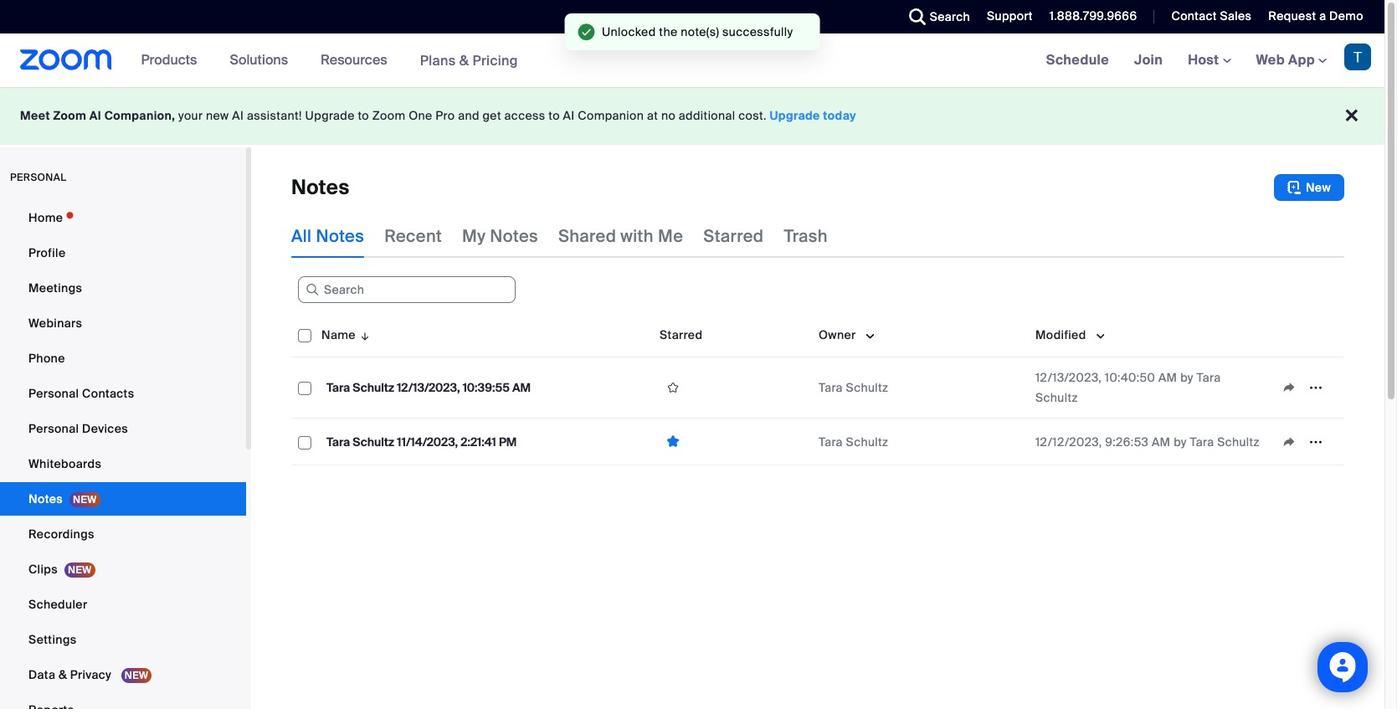 Task type: vqa. For each thing, say whether or not it's contained in the screenshot.
Canvas within the button
no



Task type: describe. For each thing, give the bounding box(es) containing it.
notes link
[[0, 482, 246, 516]]

web app button
[[1256, 51, 1327, 69]]

banner containing products
[[0, 33, 1385, 88]]

trash
[[784, 225, 828, 247]]

join link
[[1122, 33, 1176, 87]]

zoom logo image
[[20, 49, 112, 70]]

application containing name
[[291, 313, 1357, 478]]

starred inside application
[[660, 327, 703, 342]]

personal contacts
[[28, 386, 134, 401]]

sales
[[1220, 8, 1252, 23]]

schedule
[[1046, 51, 1109, 69]]

contact sales
[[1172, 8, 1252, 23]]

am inside button
[[512, 380, 531, 395]]

data
[[28, 667, 55, 682]]

personal menu menu
[[0, 201, 246, 709]]

get
[[483, 108, 501, 123]]

join
[[1135, 51, 1163, 69]]

tara inside tara schultz 12/13/2023, 10:39:55 am button
[[327, 380, 350, 395]]

2 upgrade from the left
[[770, 108, 820, 123]]

app
[[1289, 51, 1315, 69]]

recent
[[384, 225, 442, 247]]

owner
[[819, 327, 856, 342]]

unlocked the note(s) successfully
[[602, 24, 793, 39]]

tara inside tara schultz 11/14/2023, 2:21:41 pm button
[[327, 434, 350, 449]]

by for 10:40:50
[[1181, 370, 1194, 385]]

solutions
[[230, 51, 288, 69]]

products
[[141, 51, 197, 69]]

product information navigation
[[129, 33, 531, 88]]

starred inside tabs of all notes page tab list
[[704, 225, 764, 247]]

pm
[[499, 434, 517, 449]]

3 ai from the left
[[563, 108, 575, 123]]

all
[[291, 225, 312, 247]]

webinars link
[[0, 306, 246, 340]]

settings
[[28, 632, 77, 647]]

web
[[1256, 51, 1285, 69]]

profile
[[28, 245, 66, 260]]

clips link
[[0, 553, 246, 586]]

tabs of all notes page tab list
[[291, 214, 828, 258]]

tara schultz for 12/12/2023,
[[819, 434, 889, 449]]

personal for personal contacts
[[28, 386, 79, 401]]

2 zoom from the left
[[372, 108, 406, 123]]

& for privacy
[[59, 667, 67, 682]]

home link
[[0, 201, 246, 234]]

successfully
[[723, 24, 793, 39]]

webinars
[[28, 316, 82, 331]]

at
[[647, 108, 658, 123]]

12/13/2023, 10:40:50 am by tara schultz
[[1036, 370, 1221, 405]]

solutions button
[[230, 33, 296, 87]]

privacy
[[70, 667, 111, 682]]

plans
[[420, 51, 456, 69]]

by for 9:26:53
[[1174, 434, 1187, 449]]

clips
[[28, 562, 58, 577]]

search button
[[897, 0, 975, 33]]

new
[[1306, 180, 1331, 195]]

note(s)
[[681, 24, 720, 39]]

profile picture image
[[1345, 44, 1372, 70]]

plans & pricing
[[420, 51, 518, 69]]

data & privacy link
[[0, 658, 246, 692]]

meet
[[20, 108, 50, 123]]

2:21:41
[[461, 434, 496, 449]]

arrow down image
[[356, 325, 371, 345]]

1.888.799.9666
[[1050, 8, 1137, 23]]

personal devices
[[28, 421, 128, 436]]

notes inside personal menu menu
[[28, 492, 63, 507]]

companion,
[[104, 108, 175, 123]]

personal devices link
[[0, 412, 246, 445]]

shared
[[558, 225, 616, 247]]

and
[[458, 108, 480, 123]]

application for 12/12/2023, 9:26:53 am by tara schultz
[[1276, 429, 1338, 454]]

host button
[[1188, 51, 1231, 69]]

new button
[[1274, 174, 1345, 201]]

settings link
[[0, 623, 246, 656]]

phone
[[28, 351, 65, 366]]

home
[[28, 210, 63, 225]]

schultz inside 12/13/2023, 10:40:50 am by tara schultz
[[1036, 390, 1078, 405]]

tara schultz 11/14/2023, 2:21:41 pm button
[[322, 431, 522, 453]]

tara schultz 12/13/2023, 10:39:55 am button
[[322, 377, 536, 399]]

a
[[1320, 8, 1327, 23]]

recordings link
[[0, 517, 246, 551]]

10:39:55
[[463, 380, 510, 395]]

12/12/2023, 9:26:53 am by tara schultz
[[1036, 434, 1260, 449]]

name
[[322, 327, 356, 342]]

10:40:50
[[1105, 370, 1156, 385]]

1 to from the left
[[358, 108, 369, 123]]

application for 12/13/2023, 10:40:50 am by tara schultz
[[1276, 375, 1338, 400]]

& for pricing
[[459, 51, 469, 69]]

meetings
[[28, 281, 82, 296]]



Task type: locate. For each thing, give the bounding box(es) containing it.
companion
[[578, 108, 644, 123]]

search
[[930, 9, 970, 24]]

whiteboards link
[[0, 447, 246, 481]]

request a demo link
[[1256, 0, 1385, 33], [1269, 8, 1364, 23]]

personal for personal devices
[[28, 421, 79, 436]]

resources button
[[321, 33, 395, 87]]

share image
[[1276, 434, 1303, 449]]

me
[[658, 225, 683, 247]]

&
[[459, 51, 469, 69], [59, 667, 67, 682]]

upgrade down product information navigation
[[305, 108, 355, 123]]

notes up recordings
[[28, 492, 63, 507]]

am right 10:39:55 on the bottom
[[512, 380, 531, 395]]

0 vertical spatial &
[[459, 51, 469, 69]]

starred
[[704, 225, 764, 247], [660, 327, 703, 342]]

11/14/2023,
[[397, 434, 458, 449]]

resources
[[321, 51, 387, 69]]

scheduler link
[[0, 588, 246, 621]]

request a demo
[[1269, 8, 1364, 23]]

to down resources dropdown button
[[358, 108, 369, 123]]

& inside personal menu menu
[[59, 667, 67, 682]]

contact sales link
[[1159, 0, 1256, 33], [1172, 8, 1252, 23]]

meetings link
[[0, 271, 246, 305]]

schultz
[[353, 380, 394, 395], [846, 380, 889, 395], [1036, 390, 1078, 405], [353, 434, 394, 449], [846, 434, 889, 449], [1218, 434, 1260, 449]]

am for 12/12/2023, 9:26:53 am by tara schultz
[[1152, 434, 1171, 449]]

notes right all
[[316, 225, 364, 247]]

upgrade today link
[[770, 108, 857, 123]]

personal down 'phone'
[[28, 386, 79, 401]]

meet zoom ai companion, your new ai assistant! upgrade to zoom one pro and get access to ai companion at no additional cost. upgrade today
[[20, 108, 857, 123]]

& right plans in the top left of the page
[[459, 51, 469, 69]]

0 horizontal spatial zoom
[[53, 108, 86, 123]]

pro
[[436, 108, 455, 123]]

zoom left one
[[372, 108, 406, 123]]

am right 9:26:53
[[1152, 434, 1171, 449]]

am for 12/13/2023, 10:40:50 am by tara schultz
[[1159, 370, 1178, 385]]

contacts
[[82, 386, 134, 401]]

by inside 12/13/2023, 10:40:50 am by tara schultz
[[1181, 370, 1194, 385]]

zoom
[[53, 108, 86, 123], [372, 108, 406, 123]]

& inside product information navigation
[[459, 51, 469, 69]]

0 vertical spatial personal
[[28, 386, 79, 401]]

0 horizontal spatial starred
[[660, 327, 703, 342]]

by
[[1181, 370, 1194, 385], [1174, 434, 1187, 449]]

tara schultz 12/13/2023, 10:39:55 am unstarred image
[[660, 380, 687, 395]]

0 vertical spatial starred
[[704, 225, 764, 247]]

1 horizontal spatial zoom
[[372, 108, 406, 123]]

with
[[621, 225, 654, 247]]

notes
[[291, 174, 350, 200], [316, 225, 364, 247], [490, 225, 538, 247], [28, 492, 63, 507]]

new
[[206, 108, 229, 123]]

phone link
[[0, 342, 246, 375]]

am right 10:40:50
[[1159, 370, 1178, 385]]

1 vertical spatial tara schultz
[[819, 434, 889, 449]]

ai right new
[[232, 108, 244, 123]]

profile link
[[0, 236, 246, 270]]

tara schultz 11/14/2023, 2:21:41 pm
[[327, 434, 517, 449]]

1 vertical spatial &
[[59, 667, 67, 682]]

one
[[409, 108, 433, 123]]

ai
[[89, 108, 101, 123], [232, 108, 244, 123], [563, 108, 575, 123]]

12/12/2023,
[[1036, 434, 1102, 449]]

your
[[178, 108, 203, 123]]

1 zoom from the left
[[53, 108, 86, 123]]

2 ai from the left
[[232, 108, 244, 123]]

cost.
[[739, 108, 767, 123]]

starred up tara schultz 12/13/2023, 10:39:55 am unstarred icon
[[660, 327, 703, 342]]

personal
[[28, 386, 79, 401], [28, 421, 79, 436]]

tara schultz 12/13/2023, 10:39:55 am
[[327, 380, 531, 395]]

application
[[291, 313, 1357, 478], [1276, 375, 1338, 400], [1276, 429, 1338, 454]]

schedule link
[[1034, 33, 1122, 87]]

zoom right meet
[[53, 108, 86, 123]]

scheduler
[[28, 597, 87, 612]]

1 ai from the left
[[89, 108, 101, 123]]

12/13/2023, inside 12/13/2023, 10:40:50 am by tara schultz
[[1036, 370, 1102, 385]]

recordings
[[28, 527, 94, 542]]

to
[[358, 108, 369, 123], [549, 108, 560, 123]]

personal inside personal devices "link"
[[28, 421, 79, 436]]

1.888.799.9666 button
[[1037, 0, 1142, 33], [1050, 8, 1137, 23]]

2 horizontal spatial ai
[[563, 108, 575, 123]]

upgrade right 'cost.'
[[770, 108, 820, 123]]

starred right me
[[704, 225, 764, 247]]

support
[[987, 8, 1033, 23]]

am inside 12/13/2023, 10:40:50 am by tara schultz
[[1159, 370, 1178, 385]]

1 personal from the top
[[28, 386, 79, 401]]

1 horizontal spatial &
[[459, 51, 469, 69]]

access
[[505, 108, 546, 123]]

my notes
[[462, 225, 538, 247]]

1 upgrade from the left
[[305, 108, 355, 123]]

modified
[[1036, 327, 1087, 342]]

1 tara schultz from the top
[[819, 380, 889, 395]]

by right 10:40:50
[[1181, 370, 1194, 385]]

products button
[[141, 33, 205, 87]]

schultz inside tara schultz 12/13/2023, 10:39:55 am button
[[353, 380, 394, 395]]

meetings navigation
[[1034, 33, 1385, 88]]

pricing
[[473, 51, 518, 69]]

12/13/2023,
[[1036, 370, 1102, 385], [397, 380, 460, 395]]

more options for tara schultz 11/14/2023, 2:21:41 pm image
[[1303, 434, 1330, 449]]

notes right my
[[490, 225, 538, 247]]

banner
[[0, 33, 1385, 88]]

schultz inside tara schultz 11/14/2023, 2:21:41 pm button
[[353, 434, 394, 449]]

& right data
[[59, 667, 67, 682]]

personal
[[10, 171, 67, 184]]

shared with me
[[558, 225, 683, 247]]

1 horizontal spatial ai
[[232, 108, 244, 123]]

12/13/2023, inside button
[[397, 380, 460, 395]]

host
[[1188, 51, 1223, 69]]

12/13/2023, up 11/14/2023,
[[397, 380, 460, 395]]

request
[[1269, 8, 1317, 23]]

ai left companion
[[563, 108, 575, 123]]

tara schultz for 12/13/2023,
[[819, 380, 889, 395]]

all notes
[[291, 225, 364, 247]]

2 to from the left
[[549, 108, 560, 123]]

1 vertical spatial by
[[1174, 434, 1187, 449]]

am
[[1159, 370, 1178, 385], [512, 380, 531, 395], [1152, 434, 1171, 449]]

Search text field
[[298, 276, 516, 303]]

0 horizontal spatial upgrade
[[305, 108, 355, 123]]

1 horizontal spatial to
[[549, 108, 560, 123]]

data & privacy
[[28, 667, 115, 682]]

ai left companion, on the left of the page
[[89, 108, 101, 123]]

0 horizontal spatial ai
[[89, 108, 101, 123]]

meet zoom ai companion, footer
[[0, 87, 1385, 145]]

web app
[[1256, 51, 1315, 69]]

additional
[[679, 108, 736, 123]]

1 vertical spatial personal
[[28, 421, 79, 436]]

0 vertical spatial by
[[1181, 370, 1194, 385]]

notes up 'all notes'
[[291, 174, 350, 200]]

my
[[462, 225, 486, 247]]

success image
[[578, 23, 595, 40]]

more options for tara schultz 12/13/2023, 10:39:55 am image
[[1303, 380, 1330, 395]]

0 horizontal spatial to
[[358, 108, 369, 123]]

1 horizontal spatial upgrade
[[770, 108, 820, 123]]

0 vertical spatial tara schultz
[[819, 380, 889, 395]]

0 horizontal spatial 12/13/2023,
[[397, 380, 460, 395]]

personal up whiteboards
[[28, 421, 79, 436]]

1 horizontal spatial starred
[[704, 225, 764, 247]]

tara schultz
[[819, 380, 889, 395], [819, 434, 889, 449]]

to right access at the left top of page
[[549, 108, 560, 123]]

1 horizontal spatial 12/13/2023,
[[1036, 370, 1102, 385]]

1 vertical spatial starred
[[660, 327, 703, 342]]

the
[[659, 24, 678, 39]]

devices
[[82, 421, 128, 436]]

tara schultz 11/14/2023, 2:21:41 pm starred image
[[660, 434, 687, 450]]

assistant!
[[247, 108, 302, 123]]

2 personal from the top
[[28, 421, 79, 436]]

support link
[[975, 0, 1037, 33], [987, 8, 1033, 23]]

personal inside personal contacts link
[[28, 386, 79, 401]]

share image
[[1276, 380, 1303, 395]]

0 horizontal spatial &
[[59, 667, 67, 682]]

2 tara schultz from the top
[[819, 434, 889, 449]]

12/13/2023, down modified
[[1036, 370, 1102, 385]]

9:26:53
[[1106, 434, 1149, 449]]

by right 9:26:53
[[1174, 434, 1187, 449]]

contact
[[1172, 8, 1217, 23]]

tara inside 12/13/2023, 10:40:50 am by tara schultz
[[1197, 370, 1221, 385]]

no
[[661, 108, 676, 123]]



